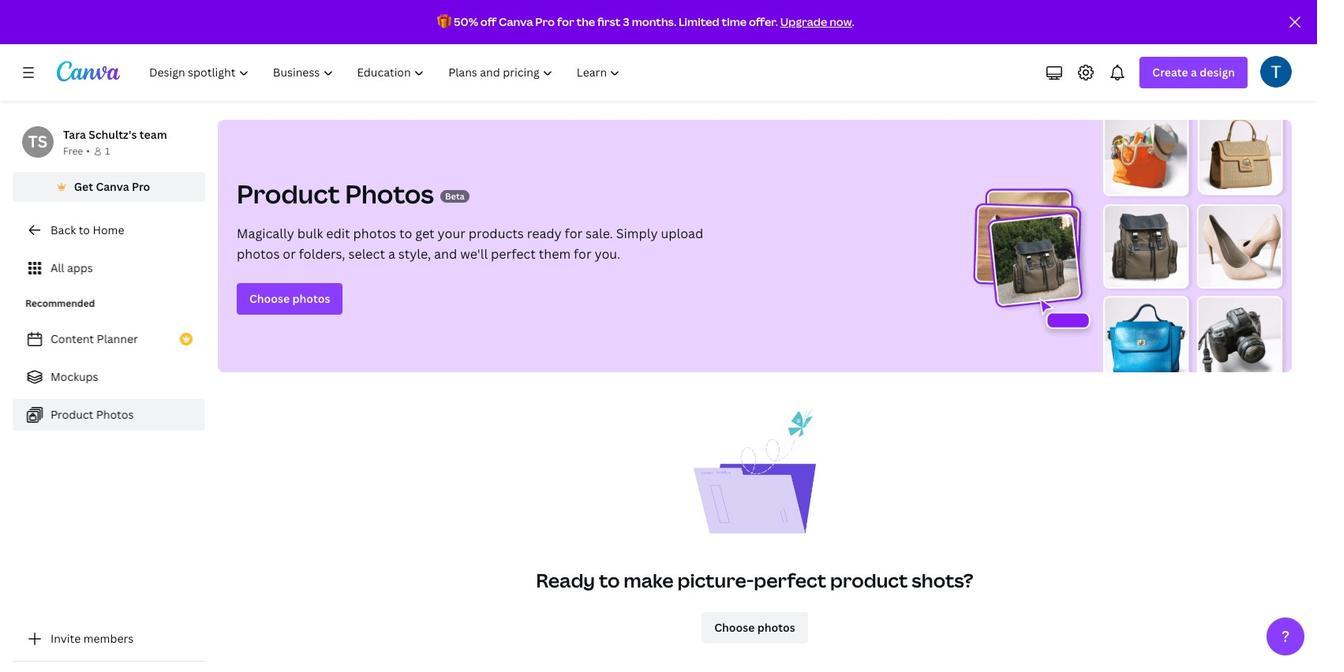 Task type: vqa. For each thing, say whether or not it's contained in the screenshot.
product
yes



Task type: describe. For each thing, give the bounding box(es) containing it.
design
[[1201, 65, 1236, 80]]

select
[[349, 246, 385, 263]]

2 vertical spatial for
[[574, 246, 592, 263]]

off
[[481, 14, 497, 29]]

to inside magically bulk edit photos to get your products ready for sale. simply upload photos or folders, select a style, and we'll perfect them for you.
[[400, 225, 412, 242]]

planner
[[97, 332, 138, 347]]

style,
[[399, 246, 431, 263]]

.
[[853, 14, 855, 29]]

back to home link
[[13, 215, 205, 246]]

get
[[416, 225, 435, 242]]

ready
[[536, 568, 595, 594]]

time
[[722, 14, 747, 29]]

1 vertical spatial choose photos button
[[702, 613, 808, 644]]

beta
[[445, 191, 465, 202]]

and
[[434, 246, 457, 263]]

ready to make picture-perfect product shots?
[[536, 568, 974, 594]]

get
[[74, 179, 93, 194]]

top level navigation element
[[139, 57, 634, 88]]

photos down 'magically'
[[237, 246, 280, 263]]

them
[[539, 246, 571, 263]]

picture-
[[678, 568, 754, 594]]

make
[[624, 568, 674, 594]]

photos down the ready to make picture-perfect product shots?
[[758, 621, 796, 636]]

to for back
[[79, 223, 90, 238]]

schultz's
[[89, 127, 137, 142]]

mockups
[[51, 370, 98, 385]]

you.
[[595, 246, 621, 263]]

invite members button
[[13, 624, 205, 655]]

invite
[[51, 632, 81, 647]]

members
[[83, 632, 134, 647]]

apps
[[67, 261, 93, 276]]

0 vertical spatial product
[[237, 177, 340, 211]]

magically
[[237, 225, 294, 242]]

upgrade now button
[[781, 14, 853, 29]]

perfect inside magically bulk edit photos to get your products ready for sale. simply upload photos or folders, select a style, and we'll perfect them for you.
[[491, 246, 536, 263]]

free
[[63, 145, 83, 158]]

bulk
[[297, 225, 323, 242]]

limited
[[679, 14, 720, 29]]

sale.
[[586, 225, 613, 242]]

🎁
[[438, 14, 452, 29]]

create
[[1153, 65, 1189, 80]]

all
[[51, 261, 64, 276]]

choose for bottom choose photos button
[[715, 621, 755, 636]]

1 horizontal spatial photos
[[345, 177, 434, 211]]

a inside dropdown button
[[1192, 65, 1198, 80]]

offer.
[[749, 14, 778, 29]]

create a design
[[1153, 65, 1236, 80]]

content planner
[[51, 332, 138, 347]]

1 vertical spatial product
[[51, 407, 93, 422]]

home
[[93, 223, 124, 238]]

photos down folders,
[[293, 291, 330, 306]]

recommended
[[25, 297, 95, 310]]

the
[[577, 14, 596, 29]]

1 horizontal spatial pro
[[536, 14, 555, 29]]

3
[[623, 14, 630, 29]]

free •
[[63, 145, 90, 158]]

0 horizontal spatial choose photos button
[[237, 283, 343, 315]]

magically bulk edit photos to get your products ready for sale. simply upload photos or folders, select a style, and we'll perfect them for you.
[[237, 225, 704, 263]]

•
[[86, 145, 90, 158]]

product
[[831, 568, 908, 594]]

invite members
[[51, 632, 134, 647]]

content
[[51, 332, 94, 347]]

to for ready
[[599, 568, 620, 594]]

product photos" image
[[956, 120, 1293, 373]]

your
[[438, 225, 466, 242]]

photos up select
[[353, 225, 396, 242]]

simply
[[616, 225, 658, 242]]

1 horizontal spatial product photos
[[237, 177, 434, 211]]

0 horizontal spatial product photos
[[51, 407, 134, 422]]

1
[[105, 145, 110, 158]]



Task type: locate. For each thing, give the bounding box(es) containing it.
pro inside button
[[132, 179, 150, 194]]

to left get
[[400, 225, 412, 242]]

all apps
[[51, 261, 93, 276]]

1 vertical spatial canva
[[96, 179, 129, 194]]

perfect
[[491, 246, 536, 263], [754, 568, 827, 594]]

to inside "link"
[[79, 223, 90, 238]]

1 horizontal spatial choose photos
[[715, 621, 796, 636]]

product
[[237, 177, 340, 211], [51, 407, 93, 422]]

2 horizontal spatial to
[[599, 568, 620, 594]]

0 vertical spatial choose photos
[[250, 291, 330, 306]]

1 vertical spatial for
[[565, 225, 583, 242]]

canva right get
[[96, 179, 129, 194]]

get canva pro
[[74, 179, 150, 194]]

1 horizontal spatial canva
[[499, 14, 533, 29]]

1 vertical spatial product photos
[[51, 407, 134, 422]]

or
[[283, 246, 296, 263]]

choose photos down the ready to make picture-perfect product shots?
[[715, 621, 796, 636]]

for
[[557, 14, 575, 29], [565, 225, 583, 242], [574, 246, 592, 263]]

1 vertical spatial choose photos
[[715, 621, 796, 636]]

1 vertical spatial perfect
[[754, 568, 827, 594]]

1 vertical spatial photos
[[96, 407, 134, 422]]

photos inside list
[[96, 407, 134, 422]]

choose photos button down the ready to make picture-perfect product shots?
[[702, 613, 808, 644]]

back to home
[[51, 223, 124, 238]]

content planner link
[[13, 324, 205, 355]]

choose photos for left choose photos button
[[250, 291, 330, 306]]

0 vertical spatial a
[[1192, 65, 1198, 80]]

0 horizontal spatial product
[[51, 407, 93, 422]]

1 horizontal spatial a
[[1192, 65, 1198, 80]]

photos up get
[[345, 177, 434, 211]]

1 vertical spatial a
[[388, 246, 395, 263]]

1 horizontal spatial choose
[[715, 621, 755, 636]]

choose down or
[[250, 291, 290, 306]]

pro left the the
[[536, 14, 555, 29]]

0 horizontal spatial choose
[[250, 291, 290, 306]]

a inside magically bulk edit photos to get your products ready for sale. simply upload photos or folders, select a style, and we'll perfect them for you.
[[388, 246, 395, 263]]

to
[[79, 223, 90, 238], [400, 225, 412, 242], [599, 568, 620, 594]]

to right back
[[79, 223, 90, 238]]

tara schultz's team
[[63, 127, 167, 142]]

tara schultz image
[[1261, 56, 1293, 88]]

now
[[830, 14, 853, 29]]

🎁 50% off canva pro for the first 3 months. limited time offer. upgrade now .
[[438, 14, 855, 29]]

50%
[[454, 14, 478, 29]]

list
[[13, 324, 205, 431]]

get canva pro button
[[13, 172, 205, 202]]

we'll
[[460, 246, 488, 263]]

photos down mockups link
[[96, 407, 134, 422]]

1 horizontal spatial product
[[237, 177, 340, 211]]

0 horizontal spatial perfect
[[491, 246, 536, 263]]

ready
[[527, 225, 562, 242]]

1 vertical spatial pro
[[132, 179, 150, 194]]

a left design
[[1192, 65, 1198, 80]]

mockups link
[[13, 362, 205, 393]]

0 vertical spatial photos
[[345, 177, 434, 211]]

0 horizontal spatial choose photos
[[250, 291, 330, 306]]

product up bulk
[[237, 177, 340, 211]]

choose photos down or
[[250, 291, 330, 306]]

0 vertical spatial choose
[[250, 291, 290, 306]]

back
[[51, 223, 76, 238]]

tara schultz's team element
[[22, 126, 54, 158]]

1 horizontal spatial choose photos button
[[702, 613, 808, 644]]

product photos up edit
[[237, 177, 434, 211]]

canva inside get canva pro button
[[96, 179, 129, 194]]

choose
[[250, 291, 290, 306], [715, 621, 755, 636]]

for left sale.
[[565, 225, 583, 242]]

for left you.
[[574, 246, 592, 263]]

0 horizontal spatial pro
[[132, 179, 150, 194]]

1 vertical spatial choose
[[715, 621, 755, 636]]

choose photos button down or
[[237, 283, 343, 315]]

0 vertical spatial for
[[557, 14, 575, 29]]

1 horizontal spatial to
[[400, 225, 412, 242]]

choose for left choose photos button
[[250, 291, 290, 306]]

product down mockups
[[51, 407, 93, 422]]

shots?
[[912, 568, 974, 594]]

months.
[[632, 14, 677, 29]]

first
[[598, 14, 621, 29]]

0 horizontal spatial photos
[[96, 407, 134, 422]]

choose photos for bottom choose photos button
[[715, 621, 796, 636]]

all apps link
[[13, 253, 205, 284]]

photos
[[353, 225, 396, 242], [237, 246, 280, 263], [293, 291, 330, 306], [758, 621, 796, 636]]

0 vertical spatial pro
[[536, 14, 555, 29]]

list containing content planner
[[13, 324, 205, 431]]

0 vertical spatial choose photos button
[[237, 283, 343, 315]]

canva
[[499, 14, 533, 29], [96, 179, 129, 194]]

team
[[140, 127, 167, 142]]

pro down team
[[132, 179, 150, 194]]

tara schultz's team image
[[22, 126, 54, 158]]

0 horizontal spatial canva
[[96, 179, 129, 194]]

a left the style,
[[388, 246, 395, 263]]

product photos down mockups link
[[51, 407, 134, 422]]

choose photos button
[[237, 283, 343, 315], [702, 613, 808, 644]]

0 vertical spatial perfect
[[491, 246, 536, 263]]

0 horizontal spatial a
[[388, 246, 395, 263]]

canva right off
[[499, 14, 533, 29]]

products
[[469, 225, 524, 242]]

photos
[[345, 177, 434, 211], [96, 407, 134, 422]]

product photos
[[237, 177, 434, 211], [51, 407, 134, 422]]

choose photos
[[250, 291, 330, 306], [715, 621, 796, 636]]

for left the the
[[557, 14, 575, 29]]

choose down picture-
[[715, 621, 755, 636]]

create a design button
[[1141, 57, 1248, 88]]

to left make
[[599, 568, 620, 594]]

1 horizontal spatial perfect
[[754, 568, 827, 594]]

0 vertical spatial product photos
[[237, 177, 434, 211]]

upgrade
[[781, 14, 828, 29]]

a
[[1192, 65, 1198, 80], [388, 246, 395, 263]]

tara
[[63, 127, 86, 142]]

edit
[[326, 225, 350, 242]]

folders,
[[299, 246, 346, 263]]

product photos link
[[13, 400, 205, 431]]

upload
[[661, 225, 704, 242]]

pro
[[536, 14, 555, 29], [132, 179, 150, 194]]

0 vertical spatial canva
[[499, 14, 533, 29]]

0 horizontal spatial to
[[79, 223, 90, 238]]



